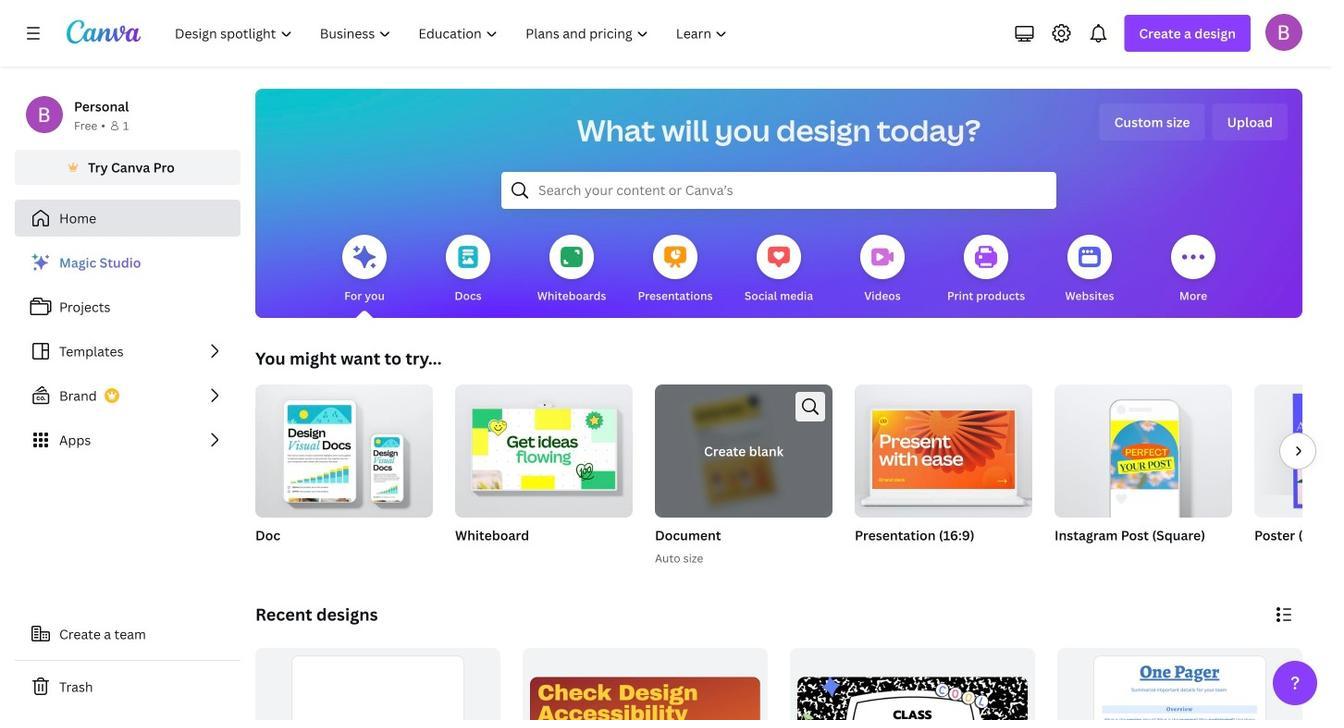 Task type: locate. For each thing, give the bounding box(es) containing it.
bob builder image
[[1266, 14, 1303, 51]]

top level navigation element
[[163, 15, 744, 52]]

group
[[255, 378, 433, 568], [255, 378, 433, 518], [455, 378, 633, 568], [455, 378, 633, 518], [655, 385, 833, 568], [655, 385, 833, 518], [855, 385, 1033, 568], [855, 385, 1033, 518], [1055, 385, 1233, 568], [1255, 385, 1333, 568], [255, 649, 501, 721], [523, 649, 768, 721]]

None search field
[[502, 172, 1057, 209]]

list
[[15, 244, 241, 459]]



Task type: vqa. For each thing, say whether or not it's contained in the screenshot.
Bob Builder icon
yes



Task type: describe. For each thing, give the bounding box(es) containing it.
Search search field
[[539, 173, 1020, 208]]



